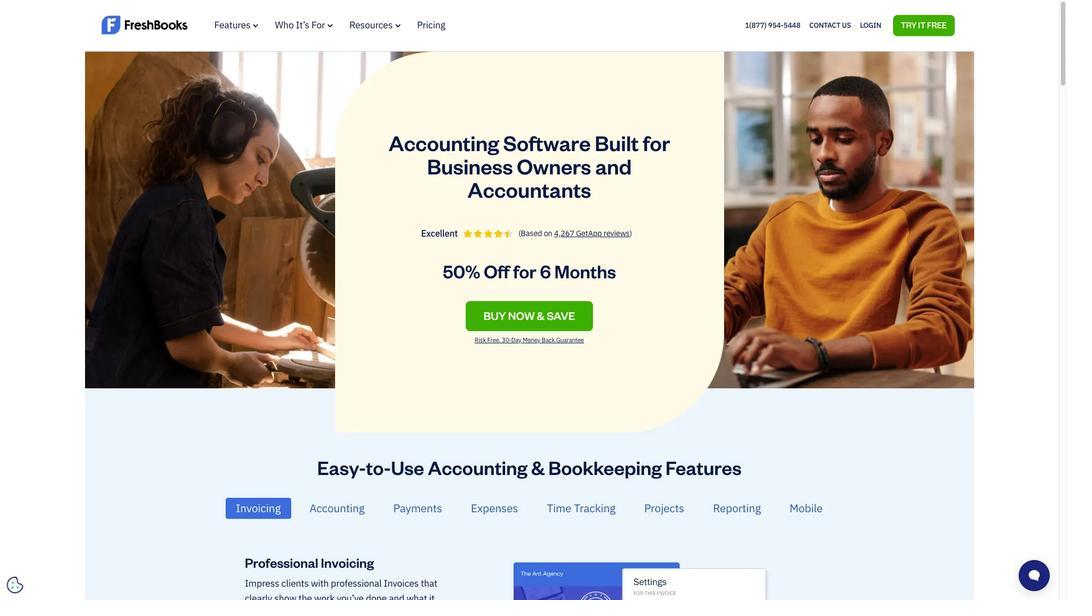 Task type: describe. For each thing, give the bounding box(es) containing it.
impress clients with professional invoices that clearly show the work you've done and what i
[[245, 578, 455, 601]]

the
[[299, 593, 312, 601]]

try
[[901, 20, 917, 30]]

mobile
[[790, 501, 823, 515]]

appstore
[[706, 150, 745, 163]]

clients
[[282, 578, 309, 590]]

954-
[[768, 20, 784, 30]]

ios
[[706, 171, 721, 183]]

)
[[630, 228, 632, 238]]

estimates link
[[542, 142, 684, 155]]

1 vertical spatial features
[[666, 455, 742, 480]]

show
[[274, 593, 297, 601]]

1 vertical spatial invoicing
[[236, 501, 281, 515]]

business apps link
[[706, 131, 848, 143]]

0 vertical spatial invoicing
[[214, 101, 252, 113]]

50%
[[443, 260, 481, 283]]

login link
[[860, 18, 882, 33]]

buy now & save link
[[466, 301, 593, 331]]

expenses link
[[461, 498, 529, 519]]

projects link
[[634, 498, 695, 519]]

2 horizontal spatial tracking
[[574, 501, 616, 515]]

team
[[706, 83, 731, 93]]

bill & get paid link
[[214, 81, 356, 94]]

it
[[919, 20, 926, 30]]

risk
[[475, 336, 486, 344]]

freshbooks logo image
[[101, 14, 188, 35]]

get
[[242, 83, 260, 93]]

apps inside 'link'
[[766, 171, 787, 183]]

tracking for payments
[[237, 142, 272, 154]]

that
[[421, 578, 438, 590]]

guarantee
[[556, 336, 584, 344]]

& for expenses
[[420, 121, 427, 134]]

contact us link
[[810, 18, 851, 33]]

cookie consent banner dialog
[[8, 464, 175, 592]]

back
[[542, 336, 555, 344]]

clearly
[[245, 593, 272, 601]]

5448
[[784, 20, 801, 30]]

try it free
[[901, 20, 947, 30]]

easy-
[[317, 455, 366, 480]]

ios & android apps link
[[706, 170, 848, 184]]

0 horizontal spatial payments
[[214, 121, 256, 134]]

business apps
[[706, 132, 772, 142]]

money
[[523, 336, 541, 344]]

team management
[[706, 83, 794, 93]]

app
[[450, 163, 467, 175]]

1 vertical spatial payments link
[[383, 498, 453, 519]]

proposals link
[[542, 121, 684, 135]]

clients link
[[542, 162, 684, 176]]

0 horizontal spatial features
[[214, 19, 251, 31]]

professional
[[331, 578, 382, 590]]

payroll link
[[706, 100, 848, 114]]

payroll
[[706, 101, 735, 113]]

save
[[547, 309, 575, 323]]

excellent
[[421, 228, 458, 239]]

& for bill
[[234, 83, 240, 93]]

4,267 getapp reviews link
[[554, 228, 630, 238]]

resources
[[350, 19, 393, 31]]

with
[[311, 578, 329, 590]]

0 vertical spatial invoicing link
[[214, 100, 356, 114]]

risk free. 30-day money back guarantee link
[[471, 336, 589, 353]]

day
[[512, 336, 522, 344]]

clients
[[542, 163, 571, 175]]

try it free link
[[893, 15, 955, 36]]

1 vertical spatial invoicing link
[[225, 498, 291, 519]]

resources link
[[350, 19, 401, 31]]

1(877)
[[745, 20, 767, 30]]

1 vertical spatial time tracking
[[547, 501, 616, 515]]

reviews
[[604, 228, 630, 238]]

us
[[842, 20, 851, 30]]

& for ios
[[723, 171, 729, 183]]

mileage tracking app link
[[378, 162, 520, 176]]

0 horizontal spatial time tracking
[[214, 142, 272, 154]]

what
[[407, 593, 427, 601]]

accounting inside accounting link
[[310, 501, 365, 515]]

buy
[[484, 309, 506, 323]]

contact us
[[810, 20, 851, 30]]

0 horizontal spatial time tracking link
[[214, 142, 356, 155]]

1 horizontal spatial payments
[[393, 501, 442, 515]]

easy-to-use accounting & bookkeeping features
[[317, 455, 742, 480]]

mileage tracking app
[[378, 163, 467, 175]]



Task type: vqa. For each thing, say whether or not it's contained in the screenshot.
have to the middle
no



Task type: locate. For each thing, give the bounding box(es) containing it.
appstore link
[[706, 150, 848, 164]]

expenses inside expenses link
[[471, 501, 518, 515]]

invoicing
[[214, 101, 252, 113], [236, 501, 281, 515], [321, 554, 374, 572]]

0 vertical spatial features
[[214, 19, 251, 31]]

1 vertical spatial tracking
[[413, 163, 448, 175]]

1 vertical spatial accounting
[[310, 501, 365, 515]]

invoices
[[384, 578, 419, 590]]

payments link down 'use'
[[383, 498, 453, 519]]

bill
[[214, 83, 233, 93]]

bill & get paid
[[214, 83, 281, 93]]

on
[[544, 228, 553, 238]]

0 vertical spatial time tracking link
[[214, 142, 356, 155]]

expenses up the reports
[[378, 121, 418, 134]]

features up reporting
[[666, 455, 742, 480]]

reporting link
[[703, 498, 772, 519]]

1 horizontal spatial payments link
[[383, 498, 453, 519]]

1 horizontal spatial expenses
[[471, 501, 518, 515]]

2 vertical spatial invoicing
[[321, 554, 374, 572]]

done
[[366, 593, 387, 601]]

0 vertical spatial payments link
[[214, 121, 356, 135]]

0 horizontal spatial time
[[214, 142, 235, 154]]

ios & android apps
[[706, 171, 787, 183]]

time tracking
[[214, 142, 272, 154], [547, 501, 616, 515]]

risk free. 30-day money back guarantee
[[475, 336, 584, 344]]

0 vertical spatial time
[[214, 142, 235, 154]]

accounting link
[[299, 498, 375, 519]]

expenses & receipts
[[378, 121, 465, 134]]

reports link
[[378, 142, 520, 155]]

0 horizontal spatial payments link
[[214, 121, 356, 135]]

features
[[214, 19, 251, 31], [666, 455, 742, 480]]

professional invoicing
[[245, 554, 374, 572]]

features link
[[214, 19, 258, 31]]

invoicing link
[[214, 100, 356, 114], [225, 498, 291, 519]]

tracking for reports
[[413, 163, 448, 175]]

1 horizontal spatial time tracking
[[547, 501, 616, 515]]

apps up "appstore" link
[[750, 132, 772, 142]]

1 horizontal spatial tracking
[[413, 163, 448, 175]]

you've
[[337, 593, 364, 601]]

(based
[[519, 228, 542, 238]]

payments
[[214, 121, 256, 134], [393, 501, 442, 515]]

& inside 'link'
[[723, 171, 729, 183]]

expenses inside expenses & receipts link
[[378, 121, 418, 134]]

time tracking link
[[214, 142, 356, 155], [537, 498, 626, 519]]

and
[[389, 593, 405, 601]]

business
[[706, 132, 748, 142]]

30-
[[502, 336, 512, 344]]

expenses for expenses
[[471, 501, 518, 515]]

for
[[513, 260, 537, 283]]

months
[[555, 260, 616, 283]]

payments down bill
[[214, 121, 256, 134]]

contact
[[810, 20, 841, 30]]

features left who
[[214, 19, 251, 31]]

pricing link
[[417, 19, 446, 31]]

1 vertical spatial expenses
[[471, 501, 518, 515]]

(based on 4,267 getapp reviews )
[[519, 228, 632, 238]]

estimates
[[542, 142, 584, 154]]

2 vertical spatial tracking
[[574, 501, 616, 515]]

0 vertical spatial accounting
[[428, 455, 528, 480]]

getapp
[[576, 228, 602, 238]]

cookie preferences image
[[7, 577, 23, 594]]

expenses for expenses & receipts
[[378, 121, 418, 134]]

reports
[[378, 142, 411, 154]]

1 horizontal spatial time tracking link
[[537, 498, 626, 519]]

management
[[733, 83, 794, 93]]

time
[[214, 142, 235, 154], [547, 501, 572, 515]]

now
[[508, 309, 535, 323]]

paid
[[262, 83, 281, 93]]

1 vertical spatial payments
[[393, 501, 442, 515]]

apps inside "link"
[[750, 132, 772, 142]]

payments link down bill & get paid link
[[214, 121, 356, 135]]

who
[[275, 19, 294, 31]]

apps down "appstore" link
[[766, 171, 787, 183]]

work
[[314, 593, 335, 601]]

expenses & receipts link
[[378, 121, 520, 135]]

0 horizontal spatial accounting
[[310, 501, 365, 515]]

1 vertical spatial time
[[547, 501, 572, 515]]

apps
[[750, 132, 772, 142], [766, 171, 787, 183]]

proposals
[[542, 121, 583, 134]]

to-
[[366, 455, 391, 480]]

mobile link
[[779, 498, 834, 519]]

0 vertical spatial apps
[[750, 132, 772, 142]]

0 vertical spatial expenses
[[378, 121, 418, 134]]

0 vertical spatial time tracking
[[214, 142, 272, 154]]

payments down 'use'
[[393, 501, 442, 515]]

0 vertical spatial tracking
[[237, 142, 272, 154]]

star rating image
[[464, 230, 513, 238]]

1(877) 954-5448
[[745, 20, 801, 30]]

receipts
[[429, 121, 465, 134]]

1 vertical spatial time tracking link
[[537, 498, 626, 519]]

0 vertical spatial payments
[[214, 121, 256, 134]]

1 vertical spatial apps
[[766, 171, 787, 183]]

0 horizontal spatial expenses
[[378, 121, 418, 134]]

free.
[[488, 336, 501, 344]]

reporting
[[713, 501, 761, 515]]

0 horizontal spatial tracking
[[237, 142, 272, 154]]

it's
[[296, 19, 310, 31]]

50% off for 6 months
[[443, 260, 616, 283]]

mileage
[[378, 163, 411, 175]]

1 horizontal spatial accounting
[[428, 455, 528, 480]]

6
[[540, 260, 551, 283]]

login
[[860, 20, 882, 30]]

free
[[927, 20, 947, 30]]

1 horizontal spatial features
[[666, 455, 742, 480]]

expenses down easy-to-use accounting & bookkeeping features
[[471, 501, 518, 515]]

4,267
[[554, 228, 575, 238]]

payments link
[[214, 121, 356, 135], [383, 498, 453, 519]]

use
[[391, 455, 424, 480]]

projects
[[645, 501, 685, 515]]

android
[[731, 171, 764, 183]]

accounting up expenses link at the left bottom
[[428, 455, 528, 480]]

professional
[[245, 554, 318, 572]]

for
[[312, 19, 325, 31]]

impress
[[245, 578, 279, 590]]

expenses
[[378, 121, 418, 134], [471, 501, 518, 515]]

off
[[484, 260, 510, 283]]

1(877) 954-5448 link
[[745, 20, 801, 30]]

buy now & save
[[484, 309, 575, 323]]

1 horizontal spatial time
[[547, 501, 572, 515]]

tracking
[[237, 142, 272, 154], [413, 163, 448, 175], [574, 501, 616, 515]]

accounting down the easy- at the bottom left
[[310, 501, 365, 515]]



